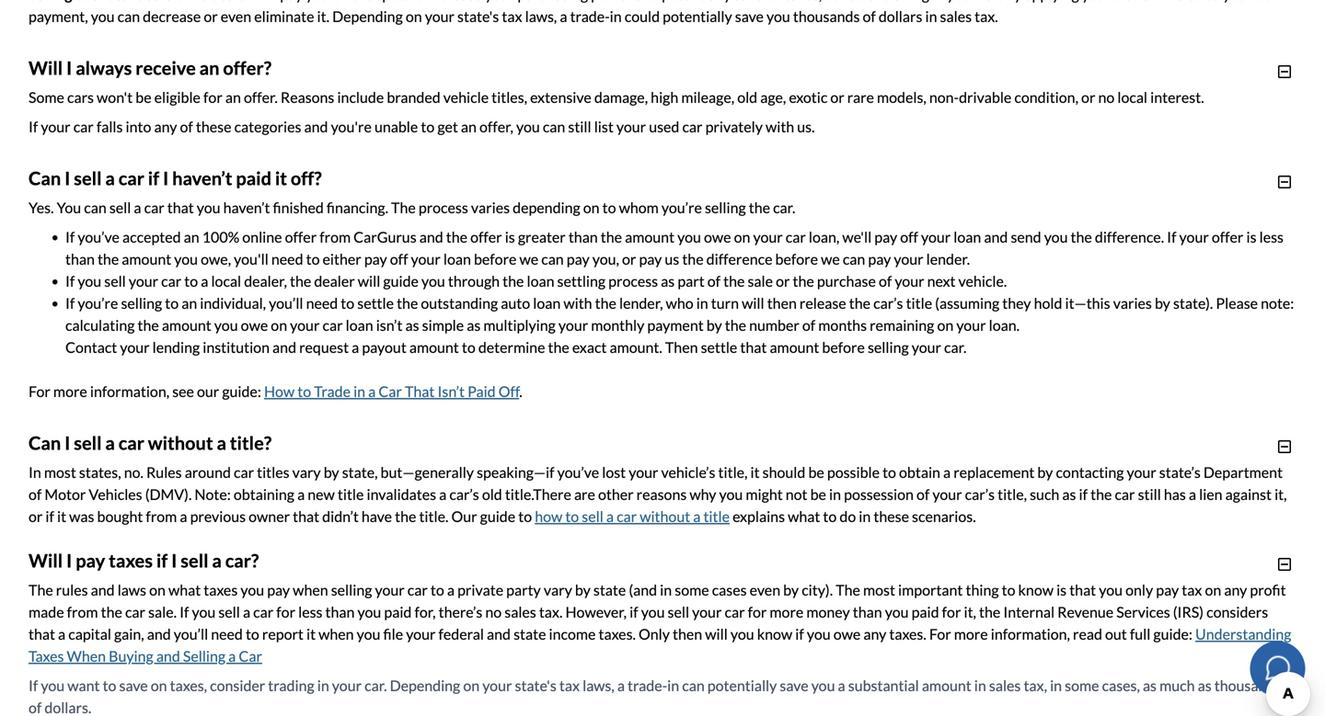 Task type: describe. For each thing, give the bounding box(es) containing it.
that up taxes
[[29, 626, 55, 644]]

for more information, see our guide: how to trade in a car that isn't paid off .
[[29, 383, 522, 401]]

1 horizontal spatial any
[[864, 626, 887, 644]]

and left send
[[984, 228, 1008, 246]]

sell inside if you've accepted an 100% online offer from cargurus and the offer is greater than the amount you owe on your car loan, we'll pay off your loan and send you the difference. if your offer is less than the amount you owe, you'll need to either pay off your loan before we can pay you, or pay us the difference before we can pay your lender. if you sell your car to a local dealer, the dealer will guide you through the loan settling process as part of the sale or the purchase of your next vehicle. if you're selling to an individual, you'll need to settle the outstanding auto loan with the lender, who in turn will then release the car's title (assuming they hold it—this varies by state). please note: calculating the amount you owe on your car loan isn't as simple as multiplying your monthly payment by the number of months remaining on your loan. contact your lending institution and request a payout amount to determine the exact amount. then settle that amount before selling your car.
[[104, 272, 126, 290]]

capital
[[68, 626, 111, 644]]

dealer inside if you've accepted an 100% online offer from cargurus and the offer is greater than the amount you owe on your car loan, we'll pay off your loan and send you the difference. if your offer is less than the amount you owe, you'll need to either pay off your loan before we can pay you, or pay us the difference before we can pay your lender. if you sell your car to a local dealer, the dealer will guide you through the loan settling process as part of the sale or the purchase of your next vehicle. if you're selling to an individual, you'll need to settle the outstanding auto loan with the lender, who in turn will then release the car's title (assuming they hold it—this varies by state). please note: calculating the amount you owe on your car loan isn't as simple as multiplying your monthly payment by the number of months remaining on your loan. contact your lending institution and request a payout amount to determine the exact amount. then settle that amount before selling your car.
[[314, 272, 355, 290]]

as left much
[[1143, 677, 1157, 695]]

owe,
[[201, 250, 231, 268]]

was
[[69, 508, 94, 526]]

you've inside the in most states, no. rules around car titles vary by state, but—generally speaking—if you've lost your vehicle's title, it should be possible to obtain a replacement by contacting your state's department of motor vehicles (dmv). note: obtaining a new title invalidates a car's old title.there are other reasons why you might not be in possession of your car's title, such as if the car still has a lien against it, or if it was bought from a previous owner that didn't have the title. our guide to
[[557, 464, 599, 482]]

i up sale.
[[171, 550, 177, 572]]

has
[[1164, 486, 1186, 504]]

individual,
[[200, 294, 266, 312]]

0 vertical spatial any
[[154, 118, 177, 136]]

spot.
[[376, 0, 407, 3]]

vary inside 'the rules and laws on what taxes you pay when selling your car to a private party vary by state (and in some cases even by city). the most important thing to know is that you only pay tax on any profit made from the car sale. if you sell a car for less than you paid for, there's no sales tax. however, if you sell your car for more money than you paid for it, the internal revenue services (irs) considers that a capital gain, and you'll need to report it when you file your federal and state income taxes. only then will you know if you owe any taxes. for more information, read out full guide:'
[[544, 581, 572, 599]]

than left for, at the left of the page
[[325, 604, 355, 622]]

2 horizontal spatial paid
[[912, 604, 939, 622]]

0 vertical spatial off
[[900, 228, 918, 246]]

process inside if you've accepted an 100% online offer from cargurus and the offer is greater than the amount you owe on your car loan, we'll pay off your loan and send you the difference. if your offer is less than the amount you owe, you'll need to either pay off your loan before we can pay you, or pay us the difference before we can pay your lender. if you sell your car to a local dealer, the dealer will guide you through the loan settling process as part of the sale or the purchase of your next vehicle. if you're selling to an individual, you'll need to settle the outstanding auto loan with the lender, who in turn will then release the car's title (assuming they hold it—this varies by state). please note: calculating the amount you owe on your car loan isn't as simple as multiplying your monthly payment by the number of months remaining on your loan. contact your lending institution and request a payout amount to determine the exact amount. then settle that amount before selling your car.
[[609, 272, 658, 290]]

full
[[1130, 626, 1151, 644]]

loan left isn't
[[346, 316, 373, 334]]

but—generally
[[381, 464, 474, 482]]

i for will i always receive an offer?
[[66, 57, 72, 79]]

even inside 'the rules and laws on what taxes you pay when selling your car to a private party vary by state (and in some cases even by city). the most important thing to know is that you only pay tax on any profit made from the car sale. if you sell a car for less than you paid for, there's no sales tax. however, if you sell your car for more money than you paid for it, the internal revenue services (irs) considers that a capital gain, and you'll need to report it when you file your federal and state income taxes. only then will you know if you owe any taxes. for more information, read out full guide:'
[[750, 581, 781, 599]]

a down 'owe,'
[[201, 272, 208, 290]]

can inside if you want to save on taxes, consider trading in your car. depending on your state's tax laws, a trade-in can potentially save you a substantial amount in sales tax, in some cases, as much as thousands of dollars.
[[682, 677, 705, 695]]

car up accepted
[[144, 199, 164, 217]]

a down why
[[693, 508, 701, 526]]

0 vertical spatial potentially
[[662, 0, 731, 3]]

note:
[[1261, 294, 1294, 312]]

and right federal
[[487, 626, 511, 644]]

a left payout
[[352, 338, 359, 356]]

a up states,
[[105, 432, 115, 454]]

tax inside 'the rules and laws on what taxes you pay when selling your car to a private party vary by state (and in some cases even by city). the most important thing to know is that you only pay tax on any profit made from the car sale. if you sell a car for less than you paid for, there's no sales tax. however, if you sell your car for more money than you paid for it, the internal revenue services (irs) considers that a capital gain, and you'll need to report it when you file your federal and state income taxes. only then will you know if you owe any taxes. for more information, read out full guide:'
[[1182, 581, 1202, 599]]

car right the used
[[682, 118, 703, 136]]

1 vertical spatial any
[[1224, 581, 1247, 599]]

bought
[[97, 508, 143, 526]]

0 horizontal spatial for
[[29, 383, 50, 401]]

yes.
[[29, 199, 54, 217]]

0 vertical spatial still
[[568, 118, 591, 136]]

eliminate
[[254, 7, 314, 25]]

will for will i pay taxes if i sell a car?
[[29, 550, 63, 572]]

contacting
[[1056, 464, 1124, 482]]

car down "contacting"
[[1115, 486, 1135, 504]]

the inside the dealer will pay you on the spot. to increase your purchasing power and potentially save on taxes, consider trading in your car. by applying your trade-in value to your down payment, you can decrease or even eliminate it. depending on your state's tax laws, a trade-in could potentially save you thousands of dollars in sales tax.
[[352, 0, 373, 3]]

the down difference
[[724, 272, 745, 290]]

multiplying
[[484, 316, 556, 334]]

the up made
[[29, 581, 53, 599]]

then
[[665, 338, 698, 356]]

state's inside the dealer will pay you on the spot. to increase your purchasing power and potentially save on taxes, consider trading in your car. by applying your trade-in value to your down payment, you can decrease or even eliminate it. depending on your state's tax laws, a trade-in could potentially save you thousands of dollars in sales tax.
[[457, 7, 499, 25]]

in inside if you've accepted an 100% online offer from cargurus and the offer is greater than the amount you owe on your car loan, we'll pay off your loan and send you the difference. if your offer is less than the amount you owe, you'll need to either pay off your loan before we can pay you, or pay us the difference before we can pay your lender. if you sell your car to a local dealer, the dealer will guide you through the loan settling process as part of the sale or the purchase of your next vehicle. if you're selling to an individual, you'll need to settle the outstanding auto loan with the lender, who in turn will then release the car's title (assuming they hold it—this varies by state). please note: calculating the amount you owe on your car loan isn't as simple as multiplying your monthly payment by the number of months remaining on your loan. contact your lending institution and request a payout amount to determine the exact amount. then settle that amount before selling your car.
[[696, 294, 708, 312]]

states,
[[79, 464, 121, 482]]

services
[[1117, 604, 1170, 622]]

2 we from the left
[[821, 250, 840, 268]]

state's inside if you want to save on taxes, consider trading in your car. depending on your state's tax laws, a trade-in can potentially save you a substantial amount in sales tax, in some cases, as much as thousands of dollars.
[[515, 677, 557, 695]]

the right the "dealer,"
[[290, 272, 311, 290]]

profit
[[1250, 581, 1286, 599]]

will i pay taxes if i sell a car?
[[29, 550, 259, 572]]

you'll inside 'the rules and laws on what taxes you pay when selling your car to a private party vary by state (and in some cases even by city). the most important thing to know is that you only pay tax on any profit made from the car sale. if you sell a car for less than you paid for, there's no sales tax. however, if you sell your car for more money than you paid for it, the internal revenue services (irs) considers that a capital gain, and you'll need to report it when you file your federal and state income taxes. only then will you know if you owe any taxes. for more information, read out full guide:'
[[174, 626, 208, 644]]

selling up calculating
[[121, 294, 162, 312]]

that inside the in most states, no. rules around car titles vary by state, but—generally speaking—if you've lost your vehicle's title, it should be possible to obtain a replacement by contacting your state's department of motor vehicles (dmv). note: obtaining a new title invalidates a car's old title.there are other reasons why you might not be in possession of your car's title, such as if the car still has a lien against it, or if it was bought from a previous owner that didn't have the title. our guide to
[[293, 508, 319, 526]]

(assuming
[[935, 294, 1000, 312]]

0 horizontal spatial guide:
[[222, 383, 261, 401]]

taxes inside 'the rules and laws on what taxes you pay when selling your car to a private party vary by state (and in some cases even by city). the most important thing to know is that you only pay tax on any profit made from the car sale. if you sell a car for less than you paid for, there's no sales tax. however, if you sell your car for more money than you paid for it, the internal revenue services (irs) considers that a capital gain, and you'll need to report it when you file your federal and state income taxes. only then will you know if you owe any taxes. for more information, read out full guide:'
[[204, 581, 238, 599]]

have
[[362, 508, 392, 526]]

other
[[598, 486, 634, 504]]

vary inside the in most states, no. rules around car titles vary by state, but—generally speaking—if you've lost your vehicle's title, it should be possible to obtain a replacement by contacting your state's department of motor vehicles (dmv). note: obtaining a new title invalidates a car's old title.there are other reasons why you might not be in possession of your car's title, such as if the car still has a lien against it, or if it was bought from a previous owner that didn't have the title. our guide to
[[292, 464, 321, 482]]

or right sale
[[776, 272, 790, 290]]

0 horizontal spatial car's
[[449, 486, 479, 504]]

how
[[264, 383, 295, 401]]

the right us
[[682, 250, 704, 268]]

0 vertical spatial when
[[293, 581, 328, 599]]

2 horizontal spatial need
[[306, 294, 338, 312]]

pay inside the dealer will pay you on the spot. to increase your purchasing power and potentially save on taxes, consider trading in your car. by applying your trade-in value to your down payment, you can decrease or even eliminate it. depending on your state's tax laws, a trade-in could potentially save you thousands of dollars in sales tax.
[[280, 0, 303, 3]]

1 horizontal spatial state
[[594, 581, 626, 599]]

can down we'll
[[843, 250, 865, 268]]

can down greater
[[541, 250, 564, 268]]

than right money
[[853, 604, 882, 622]]

sales inside the dealer will pay you on the spot. to increase your purchasing power and potentially save on taxes, consider trading in your car. by applying your trade-in value to your down payment, you can decrease or even eliminate it. depending on your state's tax laws, a trade-in could potentially save you thousands of dollars in sales tax.
[[940, 7, 972, 25]]

number
[[749, 316, 800, 334]]

the left exact
[[548, 338, 570, 356]]

1 vertical spatial be
[[808, 464, 824, 482]]

for inside 'the rules and laws on what taxes you pay when selling your car to a private party vary by state (and in some cases even by city). the most important thing to know is that you only pay tax on any profit made from the car sale. if you sell a car for less than you paid for, there's no sales tax. however, if you sell your car for more money than you paid for it, the internal revenue services (irs) considers that a capital gain, and you'll need to report it when you file your federal and state income taxes. only then will you know if you owe any taxes. for more information, read out full guide:'
[[929, 626, 951, 644]]

1 vertical spatial more
[[770, 604, 804, 622]]

through
[[448, 272, 500, 290]]

the up you,
[[601, 228, 622, 246]]

car down the cases
[[725, 604, 745, 622]]

of down in
[[29, 486, 42, 504]]

0 vertical spatial information,
[[90, 383, 169, 401]]

0 vertical spatial be
[[136, 88, 151, 106]]

1 vertical spatial title,
[[998, 486, 1027, 504]]

selling
[[183, 648, 226, 666]]

can i sell a car if i haven't paid it off?
[[29, 167, 322, 189]]

of right purchase at the top right of the page
[[879, 272, 892, 290]]

selling down remaining
[[868, 338, 909, 356]]

of inside the dealer will pay you on the spot. to increase your purchasing power and potentially save on taxes, consider trading in your car. by applying your trade-in value to your down payment, you can decrease or even eliminate it. depending on your state's tax laws, a trade-in could potentially save you thousands of dollars in sales tax.
[[863, 7, 876, 25]]

for up 'report'
[[276, 604, 295, 622]]

us
[[665, 250, 679, 268]]

from inside 'the rules and laws on what taxes you pay when selling your car to a private party vary by state (and in some cases even by city). the most important thing to know is that you only pay tax on any profit made from the car sale. if you sell a car for less than you paid for, there's no sales tax. however, if you sell your car for more money than you paid for it, the internal revenue services (irs) considers that a capital gain, and you'll need to report it when you file your federal and state income taxes. only then will you know if you owe any taxes. for more information, read out full guide:'
[[67, 604, 98, 622]]

you left only
[[1099, 581, 1123, 599]]

tax,
[[1024, 677, 1047, 695]]

0 horizontal spatial is
[[505, 228, 515, 246]]

of right the part
[[708, 272, 721, 290]]

even inside the dealer will pay you on the spot. to increase your purchasing power and potentially save on taxes, consider trading in your car. by applying your trade-in value to your down payment, you can decrease or even eliminate it. depending on your state's tax laws, a trade-in could potentially save you thousands of dollars in sales tax.
[[221, 7, 251, 25]]

car left titles
[[234, 464, 254, 482]]

trading inside if you want to save on taxes, consider trading in your car. depending on your state's tax laws, a trade-in can potentially save you a substantial amount in sales tax, in some cases, as much as thousands of dollars.
[[268, 677, 314, 695]]

can for can i sell a car if i haven't paid it off?
[[29, 167, 61, 189]]

sell up you
[[74, 167, 102, 189]]

the up money
[[836, 581, 860, 599]]

report
[[262, 626, 304, 644]]

of down eligible
[[180, 118, 193, 136]]

consider inside if you want to save on taxes, consider trading in your car. depending on your state's tax laws, a trade-in can potentially save you a substantial amount in sales tax, in some cases, as much as thousands of dollars.
[[210, 677, 265, 695]]

1 vertical spatial these
[[874, 508, 909, 526]]

it inside 'the rules and laws on what taxes you pay when selling your car to a private party vary by state (and in some cases even by city). the most important thing to know is that you only pay tax on any profit made from the car sale. if you sell a car for less than you paid for, there's no sales tax. however, if you sell your car for more money than you paid for it, the internal revenue services (irs) considers that a capital gain, and you'll need to report it when you file your federal and state income taxes. only then will you know if you owe any taxes. for more information, read out full guide:'
[[306, 626, 316, 644]]

0 horizontal spatial paid
[[236, 167, 272, 189]]

either
[[323, 250, 361, 268]]

and down sale.
[[147, 626, 171, 644]]

1 vertical spatial when
[[319, 626, 354, 644]]

lender.
[[926, 250, 970, 268]]

it—this
[[1065, 294, 1110, 312]]

settling
[[557, 272, 606, 290]]

next
[[927, 272, 956, 290]]

a right obtain
[[943, 464, 951, 482]]

possession
[[844, 486, 914, 504]]

will i always receive an offer?
[[29, 57, 272, 79]]

thousands inside the dealer will pay you on the spot. to increase your purchasing power and potentially save on taxes, consider trading in your car. by applying your trade-in value to your down payment, you can decrease or even eliminate it. depending on your state's tax laws, a trade-in could potentially save you thousands of dollars in sales tax.
[[793, 7, 860, 25]]

a down car? on the left bottom
[[243, 604, 250, 622]]

0 vertical spatial car
[[379, 383, 402, 401]]

trade- inside if you want to save on taxes, consider trading in your car. depending on your state's tax laws, a trade-in can potentially save you a substantial amount in sales tax, in some cases, as much as thousands of dollars.
[[628, 677, 667, 695]]

they
[[1002, 294, 1031, 312]]

titles
[[257, 464, 290, 482]]

you up outstanding
[[422, 272, 445, 290]]

always
[[76, 57, 132, 79]]

it, inside 'the rules and laws on what taxes you pay when selling your car to a private party vary by state (and in some cases even by city). the most important thing to know is that you only pay tax on any profit made from the car sale. if you sell a car for less than you paid for, there's no sales tax. however, if you sell your car for more money than you paid for it, the internal revenue services (irs) considers that a capital gain, and you'll need to report it when you file your federal and state income taxes. only then will you know if you owe any taxes. for more information, read out full guide:'
[[964, 604, 976, 622]]

if up sale.
[[156, 550, 168, 572]]

a up accepted
[[134, 199, 141, 217]]

0 vertical spatial haven't
[[172, 167, 232, 189]]

with inside if you've accepted an 100% online offer from cargurus and the offer is greater than the amount you owe on your car loan, we'll pay off your loan and send you the difference. if your offer is less than the amount you owe, you'll need to either pay off your loan before we can pay you, or pay us the difference before we can pay your lender. if you sell your car to a local dealer, the dealer will guide you through the loan settling process as part of the sale or the purchase of your next vehicle. if you're selling to an individual, you'll need to settle the outstanding auto loan with the lender, who in turn will then release the car's title (assuming they hold it—this varies by state). please note: calculating the amount you owe on your car loan isn't as simple as multiplying your monthly payment by the number of months remaining on your loan. contact your lending institution and request a payout amount to determine the exact amount. then settle that amount before selling your car.
[[564, 294, 592, 312]]

in most states, no. rules around car titles vary by state, but—generally speaking—if you've lost your vehicle's title, it should be possible to obtain a replacement by contacting your state's department of motor vehicles (dmv). note: obtaining a new title invalidates a car's old title.there are other reasons why you might not be in possession of your car's title, such as if the car still has a lien against it, or if it was bought from a previous owner that didn't have the title. our guide to
[[29, 464, 1287, 526]]

car down other
[[617, 508, 637, 526]]

taxes, inside the dealer will pay you on the spot. to increase your purchasing power and potentially save on taxes, consider trading in your car. by applying your trade-in value to your down payment, you can decrease or even eliminate it. depending on your state's tax laws, a trade-in could potentially save you thousands of dollars in sales tax.
[[785, 0, 822, 3]]

0 horizontal spatial know
[[757, 626, 793, 644]]

than down you
[[65, 250, 95, 268]]

the down invalidates
[[395, 508, 416, 526]]

0 vertical spatial more
[[53, 383, 87, 401]]

1 horizontal spatial old
[[737, 88, 758, 106]]

1 vertical spatial state
[[514, 626, 546, 644]]

read
[[1073, 626, 1103, 644]]

file
[[383, 626, 403, 644]]

depending inside if you want to save on taxes, consider trading in your car. depending on your state's tax laws, a trade-in can potentially save you a substantial amount in sales tax, in some cases, as much as thousands of dollars.
[[390, 677, 460, 695]]

0 vertical spatial title,
[[718, 464, 748, 482]]

you left the substantial
[[811, 677, 835, 695]]

department
[[1204, 464, 1283, 482]]

possible
[[827, 464, 880, 482]]

city).
[[802, 581, 833, 599]]

car's inside if you've accepted an 100% online offer from cargurus and the offer is greater than the amount you owe on your car loan, we'll pay off your loan and send you the difference. if your offer is less than the amount you owe, you'll need to either pay off your loan before we can pay you, or pay us the difference before we can pay your lender. if you sell your car to a local dealer, the dealer will guide you through the loan settling process as part of the sale or the purchase of your next vehicle. if you're selling to an individual, you'll need to settle the outstanding auto loan with the lender, who in turn will then release the car's title (assuming they hold it—this varies by state). please note: calculating the amount you owe on your car loan isn't as simple as multiplying your monthly payment by the number of months remaining on your loan. contact your lending institution and request a payout amount to determine the exact amount. then settle that amount before selling your car.
[[874, 294, 903, 312]]

to inside the dealer will pay you on the spot. to increase your purchasing power and potentially save on taxes, consider trading in your car. by applying your trade-in value to your down payment, you can decrease or even eliminate it. depending on your state's tax laws, a trade-in could potentially save you thousands of dollars in sales tax.
[[1207, 0, 1220, 3]]

interest.
[[1151, 88, 1204, 106]]

that down "can i sell a car if i haven't paid it off?"
[[167, 199, 194, 217]]

(dmv).
[[145, 486, 192, 504]]

payment,
[[29, 7, 88, 25]]

0 horizontal spatial settle
[[357, 294, 394, 312]]

for down important
[[942, 604, 961, 622]]

local inside if you've accepted an 100% online offer from cargurus and the offer is greater than the amount you owe on your car loan, we'll pay off your loan and send you the difference. if your offer is less than the amount you owe, you'll need to either pay off your loan before we can pay you, or pay us the difference before we can pay your lender. if you sell your car to a local dealer, the dealer will guide you through the loan settling process as part of the sale or the purchase of your next vehicle. if you're selling to an individual, you'll need to settle the outstanding auto loan with the lender, who in turn will then release the car's title (assuming they hold it—this varies by state). please note: calculating the amount you owe on your car loan isn't as simple as multiplying your monthly payment by the number of months remaining on your loan. contact your lending institution and request a payout amount to determine the exact amount. then settle that amount before selling your car.
[[211, 272, 241, 290]]

a down understanding taxes when buying and selling a car link
[[617, 677, 625, 695]]

2 horizontal spatial car's
[[965, 486, 995, 504]]

yes. you can sell a car that you haven't finished financing. the process varies depending on to whom you're selling the car.
[[29, 199, 796, 217]]

paid
[[468, 383, 496, 401]]

3 offer from the left
[[1212, 228, 1244, 246]]

the down thing
[[979, 604, 1001, 622]]

0 vertical spatial varies
[[471, 199, 510, 217]]

1 horizontal spatial no
[[1098, 88, 1115, 106]]

dollars.
[[45, 699, 91, 717]]

1 horizontal spatial before
[[775, 250, 818, 268]]

then inside if you've accepted an 100% online offer from cargurus and the offer is greater than the amount you owe on your car loan, we'll pay off your loan and send you the difference. if your offer is less than the amount you owe, you'll need to either pay off your loan before we can pay you, or pay us the difference before we can pay your lender. if you sell your car to a local dealer, the dealer will guide you through the loan settling process as part of the sale or the purchase of your next vehicle. if you're selling to an individual, you'll need to settle the outstanding auto loan with the lender, who in turn will then release the car's title (assuming they hold it—this varies by state). please note: calculating the amount you owe on your car loan isn't as simple as multiplying your monthly payment by the number of months remaining on your loan. contact your lending institution and request a payout amount to determine the exact amount. then settle that amount before selling your car.
[[767, 294, 797, 312]]

lien
[[1199, 486, 1223, 504]]

you down money
[[807, 626, 831, 644]]

branded
[[387, 88, 441, 106]]

you right payment,
[[91, 7, 115, 25]]

the up difference
[[749, 199, 770, 217]]

pay right only
[[1156, 581, 1179, 599]]

the up the gain,
[[101, 604, 122, 622]]

laws, inside the dealer will pay you on the spot. to increase your purchasing power and potentially save on taxes, consider trading in your car. by applying your trade-in value to your down payment, you can decrease or even eliminate it. depending on your state's tax laws, a trade-in could potentially save you thousands of dollars in sales tax.
[[525, 7, 557, 25]]

2 horizontal spatial trade-
[[1115, 0, 1154, 3]]

pay down cargurus
[[364, 250, 387, 268]]

release
[[800, 294, 846, 312]]

you up only
[[641, 604, 665, 622]]

2 horizontal spatial is
[[1247, 228, 1257, 246]]

dealer inside the dealer will pay you on the spot. to increase your purchasing power and potentially save on taxes, consider trading in your car. by applying your trade-in value to your down payment, you can decrease or even eliminate it. depending on your state's tax laws, a trade-in could potentially save you thousands of dollars in sales tax.
[[211, 0, 252, 3]]

2 horizontal spatial more
[[954, 626, 988, 644]]

some cars won't be eligible for an offer. reasons include branded vehicle titles, extensive damage, high mileage, old age, exotic or rare models, non-drivable condition, or no local interest.
[[29, 88, 1204, 106]]

1 vertical spatial haven't
[[223, 199, 270, 217]]

it left off?
[[275, 167, 287, 189]]

car. inside if you want to save on taxes, consider trading in your car. depending on your state's tax laws, a trade-in can potentially save you a substantial amount in sales tax, in some cases, as much as thousands of dollars.
[[365, 677, 387, 695]]

that inside if you've accepted an 100% online offer from cargurus and the offer is greater than the amount you owe on your car loan, we'll pay off your loan and send you the difference. if your offer is less than the amount you owe, you'll need to either pay off your loan before we can pay you, or pay us the difference before we can pay your lender. if you sell your car to a local dealer, the dealer will guide you through the loan settling process as part of the sale or the purchase of your next vehicle. if you're selling to an individual, you'll need to settle the outstanding auto loan with the lender, who in turn will then release the car's title (assuming they hold it—this varies by state). please note: calculating the amount you owe on your car loan isn't as simple as multiplying your monthly payment by the number of months remaining on your loan. contact your lending institution and request a payout amount to determine the exact amount. then settle that amount before selling your car.
[[740, 338, 767, 356]]

you'll inside if you've accepted an 100% online offer from cargurus and the offer is greater than the amount you owe on your car loan, we'll pay off your loan and send you the difference. if your offer is less than the amount you owe, you'll need to either pay off your loan before we can pay you, or pay us the difference before we can pay your lender. if you sell your car to a local dealer, the dealer will guide you through the loan settling process as part of the sale or the purchase of your next vehicle. if you're selling to an individual, you'll need to settle the outstanding auto loan with the lender, who in turn will then release the car's title (assuming they hold it—this varies by state). please note: calculating the amount you owe on your car loan isn't as simple as multiplying your monthly payment by the number of months remaining on your loan. contact your lending institution and request a payout amount to determine the exact amount. then settle that amount before selling your car.
[[269, 294, 303, 312]]

most inside the in most states, no. rules around car titles vary by state, but—generally speaking—if you've lost your vehicle's title, it should be possible to obtain a replacement by contacting your state's department of motor vehicles (dmv). note: obtaining a new title invalidates a car's old title.there are other reasons why you might not be in possession of your car's title, such as if the car still has a lien against it, or if it was bought from a previous owner that didn't have the title. our guide to
[[44, 464, 76, 482]]

private
[[457, 581, 504, 599]]

you down individual,
[[214, 316, 238, 334]]

0 vertical spatial owe
[[704, 228, 731, 246]]

increase
[[428, 0, 482, 3]]

amount up lending
[[162, 316, 211, 334]]

a down other
[[606, 508, 614, 526]]

the up auto
[[503, 272, 524, 290]]

amount down accepted
[[122, 250, 171, 268]]

sell up only
[[668, 604, 689, 622]]

loan up 'lender.'
[[954, 228, 981, 246]]

1 horizontal spatial you're
[[662, 199, 702, 217]]

how to sell a car without a title explains what to do in these scenarios.
[[535, 508, 976, 526]]

1 horizontal spatial title
[[704, 508, 730, 526]]

however,
[[566, 604, 627, 622]]

pay up rules
[[76, 550, 105, 572]]

laws
[[118, 581, 146, 599]]

you
[[57, 199, 81, 217]]

you down the cases
[[731, 626, 754, 644]]

you up us
[[677, 228, 701, 246]]

how to sell a car without a title link
[[535, 508, 730, 526]]

request
[[299, 338, 349, 356]]

than up you,
[[569, 228, 598, 246]]

1 offer from the left
[[285, 228, 317, 246]]

amount down number
[[770, 338, 819, 356]]

or inside the in most states, no. rules around car titles vary by state, but—generally speaking—if you've lost your vehicle's title, it should be possible to obtain a replacement by contacting your state's department of motor vehicles (dmv). note: obtaining a new title invalidates a car's old title.there are other reasons why you might not be in possession of your car's title, such as if the car still has a lien against it, or if it was bought from a previous owner that didn't have the title. our guide to
[[29, 508, 43, 526]]

taxes
[[29, 648, 64, 666]]

of down release
[[802, 316, 816, 334]]

1 vertical spatial owe
[[241, 316, 268, 334]]

taxes, inside if you want to save on taxes, consider trading in your car. depending on your state's tax laws, a trade-in can potentially save you a substantial amount in sales tax, in some cases, as much as thousands of dollars.
[[170, 677, 207, 695]]

you left for, at the left of the page
[[358, 604, 381, 622]]

depending inside the dealer will pay you on the spot. to increase your purchasing power and potentially save on taxes, consider trading in your car. by applying your trade-in value to your down payment, you can decrease or even eliminate it. depending on your state's tax laws, a trade-in could potentially save you thousands of dollars in sales tax.
[[332, 7, 403, 25]]

2 vertical spatial be
[[810, 486, 826, 504]]

considers
[[1207, 604, 1268, 622]]

the up isn't
[[397, 294, 418, 312]]

as down outstanding
[[467, 316, 481, 334]]

without for title?
[[148, 432, 213, 454]]

you up the it. at left
[[306, 0, 330, 3]]

unable
[[375, 118, 418, 136]]

pay right we'll
[[875, 228, 897, 246]]

exact
[[572, 338, 607, 356]]

hold
[[1034, 294, 1062, 312]]

0 horizontal spatial trade-
[[570, 7, 610, 25]]

difference
[[707, 250, 773, 268]]

understanding taxes when buying and selling a car link
[[29, 626, 1292, 666]]

0 vertical spatial need
[[271, 250, 303, 268]]

1 vertical spatial potentially
[[663, 7, 732, 25]]

by down turn
[[707, 316, 722, 334]]

1 vertical spatial settle
[[701, 338, 737, 356]]

please
[[1216, 294, 1258, 312]]

2 taxes. from the left
[[889, 626, 927, 644]]

an left individual,
[[181, 294, 197, 312]]

an left 100%
[[184, 228, 199, 246]]

the rules and laws on what taxes you pay when selling your car to a private party vary by state (and in some cases even by city). the most important thing to know is that you only pay tax on any profit made from the car sale. if you sell a car for less than you paid for, there's no sales tax. however, if you sell your car for more money than you paid for it, the internal revenue services (irs) considers that a capital gain, and you'll need to report it when you file your federal and state income taxes. only then will you know if you owe any taxes. for more information, read out full guide:
[[29, 581, 1286, 644]]

only
[[1126, 581, 1153, 599]]

and left request
[[272, 338, 296, 356]]

i for can i sell a car if i haven't paid it off?
[[65, 167, 70, 189]]

some inside 'the rules and laws on what taxes you pay when selling your car to a private party vary by state (and in some cases even by city). the most important thing to know is that you only pay tax on any profit made from the car sale. if you sell a car for less than you paid for, there's no sales tax. however, if you sell your car for more money than you paid for it, the internal revenue services (irs) considers that a capital gain, and you'll need to report it when you file your federal and state income taxes. only then will you know if you owe any taxes. for more information, read out full guide:'
[[675, 581, 709, 599]]

to inside if you want to save on taxes, consider trading in your car. depending on your state's tax laws, a trade-in can potentially save you a substantial amount in sales tax, in some cases, as much as thousands of dollars.
[[103, 677, 116, 695]]

you up 100%
[[197, 199, 220, 217]]

sale.
[[148, 604, 177, 622]]

purchasing
[[518, 0, 588, 3]]

2 horizontal spatial before
[[822, 338, 865, 356]]

exotic
[[789, 88, 828, 106]]

vehicles
[[89, 486, 142, 504]]

as inside the in most states, no. rules around car titles vary by state, but—generally speaking—if you've lost your vehicle's title, it should be possible to obtain a replacement by contacting your state's department of motor vehicles (dmv). note: obtaining a new title invalidates a car's old title.there are other reasons why you might not be in possession of your car's title, such as if the car still has a lien against it, or if it was bought from a previous owner that didn't have the title. our guide to
[[1062, 486, 1076, 504]]

down
[[1256, 0, 1292, 3]]

it up might
[[751, 464, 760, 482]]

0 vertical spatial what
[[788, 508, 820, 526]]

send
[[1011, 228, 1041, 246]]

internal
[[1004, 604, 1055, 622]]

0 horizontal spatial taxes
[[109, 550, 153, 572]]

in inside 'the rules and laws on what taxes you pay when selling your car to a private party vary by state (and in some cases even by city). the most important thing to know is that you only pay tax on any profit made from the car sale. if you sell a car for less than you paid for, there's no sales tax. however, if you sell your car for more money than you paid for it, the internal revenue services (irs) considers that a capital gain, and you'll need to report it when you file your federal and state income taxes. only then will you know if you owe any taxes. for more information, read out full guide:'
[[660, 581, 672, 599]]

sell down are
[[582, 508, 604, 526]]

car left falls
[[73, 118, 94, 136]]

if inside if you want to save on taxes, consider trading in your car. depending on your state's tax laws, a trade-in can potentially save you a substantial amount in sales tax, in some cases, as much as thousands of dollars.
[[29, 677, 38, 695]]

power
[[591, 0, 632, 3]]

(and
[[629, 581, 657, 599]]

as right much
[[1198, 677, 1212, 695]]



Task type: locate. For each thing, give the bounding box(es) containing it.
vary
[[292, 464, 321, 482], [544, 581, 572, 599]]

open chat window image
[[1263, 654, 1293, 683]]

1 vertical spatial guide:
[[1154, 626, 1193, 644]]

any up the substantial
[[864, 626, 887, 644]]

any up the considers
[[1224, 581, 1247, 599]]

laws,
[[525, 7, 557, 25], [583, 677, 615, 695]]

if down (and
[[630, 604, 638, 622]]

will down the cases
[[705, 626, 728, 644]]

selling inside 'the rules and laws on what taxes you pay when selling your car to a private party vary by state (and in some cases even by city). the most important thing to know is that you only pay tax on any profit made from the car sale. if you sell a car for less than you paid for, there's no sales tax. however, if you sell your car for more money than you paid for it, the internal revenue services (irs) considers that a capital gain, and you'll need to report it when you file your federal and state income taxes. only then will you know if you owe any taxes. for more information, read out full guide:'
[[331, 581, 372, 599]]

of down obtain
[[917, 486, 930, 504]]

need up the "dealer,"
[[271, 250, 303, 268]]

state's
[[1159, 464, 1201, 482]]

sell up states,
[[74, 432, 102, 454]]

1 horizontal spatial information,
[[991, 626, 1070, 644]]

tax up (irs)
[[1182, 581, 1202, 599]]

0 vertical spatial can
[[29, 167, 61, 189]]

1 horizontal spatial thousands
[[1215, 677, 1281, 695]]

1 vertical spatial depending
[[390, 677, 460, 695]]

2 horizontal spatial sales
[[989, 677, 1021, 695]]

a left the substantial
[[838, 677, 845, 695]]

tax. inside 'the rules and laws on what taxes you pay when selling your car to a private party vary by state (and in some cases even by city). the most important thing to know is that you only pay tax on any profit made from the car sale. if you sell a car for less than you paid for, there's no sales tax. however, if you sell your car for more money than you paid for it, the internal revenue services (irs) considers that a capital gain, and you'll need to report it when you file your federal and state income taxes. only then will you know if you owe any taxes. for more information, read out full guide:'
[[539, 604, 563, 622]]

what down not
[[788, 508, 820, 526]]

title inside the in most states, no. rules around car titles vary by state, but—generally speaking—if you've lost your vehicle's title, it should be possible to obtain a replacement by contacting your state's department of motor vehicles (dmv). note: obtaining a new title invalidates a car's old title.there are other reasons why you might not be in possession of your car's title, such as if the car still has a lien against it, or if it was bought from a previous owner that didn't have the title. our guide to
[[338, 486, 364, 504]]

1 vertical spatial for
[[929, 626, 951, 644]]

0 vertical spatial process
[[419, 199, 468, 217]]

such
[[1030, 486, 1060, 504]]

0 horizontal spatial title,
[[718, 464, 748, 482]]

car?
[[225, 550, 259, 572]]

taxes down car? on the left bottom
[[204, 581, 238, 599]]

2 offer from the left
[[470, 228, 502, 246]]

old inside the in most states, no. rules around car titles vary by state, but—generally speaking—if you've lost your vehicle's title, it should be possible to obtain a replacement by contacting your state's department of motor vehicles (dmv). note: obtaining a new title invalidates a car's old title.there are other reasons why you might not be in possession of your car's title, such as if the car still has a lien against it, or if it was bought from a previous owner that didn't have the title. our guide to
[[482, 486, 502, 504]]

0 vertical spatial tax.
[[975, 7, 998, 25]]

2 horizontal spatial owe
[[834, 626, 861, 644]]

1 horizontal spatial off
[[900, 228, 918, 246]]

dollars
[[879, 7, 923, 25]]

when up 'report'
[[293, 581, 328, 599]]

2 vertical spatial any
[[864, 626, 887, 644]]

0 vertical spatial then
[[767, 294, 797, 312]]

state).
[[1173, 294, 1213, 312]]

the up cargurus
[[391, 199, 416, 217]]

that
[[167, 199, 194, 217], [740, 338, 767, 356], [293, 508, 319, 526], [1070, 581, 1096, 599], [29, 626, 55, 644]]

obtaining
[[234, 486, 294, 504]]

any
[[154, 118, 177, 136], [1224, 581, 1247, 599], [864, 626, 887, 644]]

a down made
[[58, 626, 65, 644]]

0 vertical spatial state
[[594, 581, 626, 599]]

1 vertical spatial you're
[[78, 294, 118, 312]]

offer,
[[480, 118, 513, 136]]

most inside 'the rules and laws on what taxes you pay when selling your car to a private party vary by state (and in some cases even by city). the most important thing to know is that you only pay tax on any profit made from the car sale. if you sell a car for less than you paid for, there's no sales tax. however, if you sell your car for more money than you paid for it, the internal revenue services (irs) considers that a capital gain, and you'll need to report it when you file your federal and state income taxes. only then will you know if you owe any taxes. for more information, read out full guide:'
[[863, 581, 895, 599]]

title.there
[[505, 486, 571, 504]]

less
[[1260, 228, 1284, 246], [298, 604, 323, 622]]

outstanding
[[421, 294, 498, 312]]

2 will from the top
[[29, 550, 63, 572]]

i for can i sell a car without a title?
[[65, 432, 70, 454]]

you up 'dollars.'
[[41, 677, 65, 695]]

greater
[[518, 228, 566, 246]]

is up revenue
[[1057, 581, 1067, 599]]

0 vertical spatial you're
[[662, 199, 702, 217]]

1 vertical spatial process
[[609, 272, 658, 290]]

can inside the dealer will pay you on the spot. to increase your purchasing power and potentially save on taxes, consider trading in your car. by applying your trade-in value to your down payment, you can decrease or even eliminate it. depending on your state's tax laws, a trade-in could potentially save you thousands of dollars in sales tax.
[[117, 7, 140, 25]]

1 vertical spatial car
[[239, 648, 262, 666]]

trading inside the dealer will pay you on the spot. to increase your purchasing power and potentially save on taxes, consider trading in your car. by applying your trade-in value to your down payment, you can decrease or even eliminate it. depending on your state's tax laws, a trade-in could potentially save you thousands of dollars in sales tax.
[[883, 0, 929, 3]]

guide inside the in most states, no. rules around car titles vary by state, but—generally speaking—if you've lost your vehicle's title, it should be possible to obtain a replacement by contacting your state's department of motor vehicles (dmv). note: obtaining a new title invalidates a car's old title.there are other reasons why you might not be in possession of your car's title, such as if the car still has a lien against it, or if it was bought from a previous owner that didn't have the title. our guide to
[[480, 508, 516, 526]]

0 vertical spatial depending
[[332, 7, 403, 25]]

old
[[737, 88, 758, 106], [482, 486, 502, 504]]

0 horizontal spatial state
[[514, 626, 546, 644]]

out
[[1105, 626, 1127, 644]]

we down greater
[[520, 250, 539, 268]]

when
[[293, 581, 328, 599], [319, 626, 354, 644]]

sales
[[940, 7, 972, 25], [505, 604, 536, 622], [989, 677, 1021, 695]]

you right offer,
[[516, 118, 540, 136]]

1 vertical spatial know
[[757, 626, 793, 644]]

i up motor
[[65, 432, 70, 454]]

even left eliminate
[[221, 7, 251, 25]]

with left the us.
[[766, 118, 794, 136]]

you're inside if you've accepted an 100% online offer from cargurus and the offer is greater than the amount you owe on your car loan, we'll pay off your loan and send you the difference. if your offer is less than the amount you owe, you'll need to either pay off your loan before we can pay you, or pay us the difference before we can pay your lender. if you sell your car to a local dealer, the dealer will guide you through the loan settling process as part of the sale or the purchase of your next vehicle. if you're selling to an individual, you'll need to settle the outstanding auto loan with the lender, who in turn will then release the car's title (assuming they hold it—this varies by state). please note: calculating the amount you owe on your car loan isn't as simple as multiplying your monthly payment by the number of months remaining on your loan. contact your lending institution and request a payout amount to determine the exact amount. then settle that amount before selling your car.
[[78, 294, 118, 312]]

2 vertical spatial need
[[211, 626, 243, 644]]

consider inside the dealer will pay you on the spot. to increase your purchasing power and potentially save on taxes, consider trading in your car. by applying your trade-in value to your down payment, you can decrease or even eliminate it. depending on your state's tax laws, a trade-in could potentially save you thousands of dollars in sales tax.
[[825, 0, 880, 3]]

car down laws
[[125, 604, 145, 622]]

amount.
[[610, 338, 662, 356]]

0 vertical spatial guide
[[383, 272, 419, 290]]

guide up isn't
[[383, 272, 419, 290]]

0 horizontal spatial guide
[[383, 272, 419, 290]]

you
[[306, 0, 330, 3], [91, 7, 115, 25], [767, 7, 790, 25], [516, 118, 540, 136], [197, 199, 220, 217], [677, 228, 701, 246], [1044, 228, 1068, 246], [174, 250, 198, 268], [78, 272, 101, 290], [422, 272, 445, 290], [214, 316, 238, 334], [719, 486, 743, 504], [241, 581, 264, 599], [1099, 581, 1123, 599], [192, 604, 216, 622], [358, 604, 381, 622], [641, 604, 665, 622], [885, 604, 909, 622], [357, 626, 380, 644], [731, 626, 754, 644], [807, 626, 831, 644], [41, 677, 65, 695], [811, 677, 835, 695]]

1 vertical spatial will
[[29, 550, 63, 572]]

varies left depending
[[471, 199, 510, 217]]

no inside 'the rules and laws on what taxes you pay when selling your car to a private party vary by state (and in some cases even by city). the most important thing to know is that you only pay tax on any profit made from the car sale. if you sell a car for less than you paid for, there's no sales tax. however, if you sell your car for more money than you paid for it, the internal revenue services (irs) considers that a capital gain, and you'll need to report it when you file your federal and state income taxes. only then will you know if you owe any taxes. for more information, read out full guide:'
[[485, 604, 502, 622]]

sales left tax,
[[989, 677, 1021, 695]]

can for can i sell a car without a title?
[[29, 432, 61, 454]]

car up 'report'
[[253, 604, 274, 622]]

or inside the dealer will pay you on the spot. to increase your purchasing power and potentially save on taxes, consider trading in your car. by applying your trade-in value to your down payment, you can decrease or even eliminate it. depending on your state's tax laws, a trade-in could potentially save you thousands of dollars in sales tax.
[[204, 7, 218, 25]]

sales inside 'the rules and laws on what taxes you pay when selling your car to a private party vary by state (and in some cases even by city). the most important thing to know is that you only pay tax on any profit made from the car sale. if you sell a car for less than you paid for, there's no sales tax. however, if you sell your car for more money than you paid for it, the internal revenue services (irs) considers that a capital gain, and you'll need to report it when you file your federal and state income taxes. only then will you know if you owe any taxes. for more information, read out full guide:'
[[505, 604, 536, 622]]

less inside if you've accepted an 100% online offer from cargurus and the offer is greater than the amount you owe on your car loan, we'll pay off your loan and send you the difference. if your offer is less than the amount you owe, you'll need to either pay off your loan before we can pay you, or pay us the difference before we can pay your lender. if you sell your car to a local dealer, the dealer will guide you through the loan settling process as part of the sale or the purchase of your next vehicle. if you're selling to an individual, you'll need to settle the outstanding auto loan with the lender, who in turn will then release the car's title (assuming they hold it—this varies by state). please note: calculating the amount you owe on your car loan isn't as simple as multiplying your monthly payment by the number of months remaining on your loan. contact your lending institution and request a payout amount to determine the exact amount. then settle that amount before selling your car.
[[1260, 228, 1284, 246]]

you left 'owe,'
[[174, 250, 198, 268]]

1 horizontal spatial we
[[821, 250, 840, 268]]

payment
[[647, 316, 704, 334]]

you inside the in most states, no. rules around car titles vary by state, but—generally speaking—if you've lost your vehicle's title, it should be possible to obtain a replacement by contacting your state's department of motor vehicles (dmv). note: obtaining a new title invalidates a car's old title.there are other reasons why you might not be in possession of your car's title, such as if the car still has a lien against it, or if it was bought from a previous owner that didn't have the title. our guide to
[[719, 486, 743, 504]]

0 horizontal spatial no
[[485, 604, 502, 622]]

0 vertical spatial for
[[29, 383, 50, 401]]

or right condition,
[[1081, 88, 1096, 106]]

pay up settling
[[567, 250, 590, 268]]

0 vertical spatial these
[[196, 118, 231, 136]]

dealer down either
[[314, 272, 355, 290]]

titles,
[[492, 88, 527, 106]]

information, inside 'the rules and laws on what taxes you pay when selling your car to a private party vary by state (and in some cases even by city). the most important thing to know is that you only pay tax on any profit made from the car sale. if you sell a car for less than you paid for, there's no sales tax. however, if you sell your car for more money than you paid for it, the internal revenue services (irs) considers that a capital gain, and you'll need to report it when you file your federal and state income taxes. only then will you know if you owe any taxes. for more information, read out full guide:'
[[991, 626, 1070, 644]]

cars
[[67, 88, 94, 106]]

1 horizontal spatial you'll
[[269, 294, 303, 312]]

1 vertical spatial taxes,
[[170, 677, 207, 695]]

1 vertical spatial title
[[338, 486, 364, 504]]

a right selling
[[228, 648, 236, 666]]

0 horizontal spatial still
[[568, 118, 591, 136]]

2 can from the top
[[29, 432, 61, 454]]

of inside if you want to save on taxes, consider trading in your car. depending on your state's tax laws, a trade-in can potentially save you a substantial amount in sales tax, in some cases, as much as thousands of dollars.
[[29, 699, 42, 717]]

simple
[[422, 316, 464, 334]]

0 horizontal spatial you've
[[78, 228, 120, 246]]

car. inside the dealer will pay you on the spot. to increase your purchasing power and potentially save on taxes, consider trading in your car. by applying your trade-in value to your down payment, you can decrease or even eliminate it. depending on your state's tax laws, a trade-in could potentially save you thousands of dollars in sales tax.
[[980, 0, 1002, 3]]

you left file
[[357, 626, 380, 644]]

a inside understanding taxes when buying and selling a car
[[228, 648, 236, 666]]

thousands inside if you want to save on taxes, consider trading in your car. depending on your state's tax laws, a trade-in can potentially save you a substantial amount in sales tax, in some cases, as much as thousands of dollars.
[[1215, 677, 1281, 695]]

tax inside if you want to save on taxes, consider trading in your car. depending on your state's tax laws, a trade-in can potentially save you a substantial amount in sales tax, in some cases, as much as thousands of dollars.
[[559, 677, 580, 695]]

you down important
[[885, 604, 909, 622]]

depending
[[332, 7, 403, 25], [390, 677, 460, 695]]

from inside the in most states, no. rules around car titles vary by state, but—generally speaking—if you've lost your vehicle's title, it should be possible to obtain a replacement by contacting your state's department of motor vehicles (dmv). note: obtaining a new title invalidates a car's old title.there are other reasons why you might not be in possession of your car's title, such as if the car still has a lien against it, or if it was bought from a previous owner that didn't have the title. our guide to
[[146, 508, 177, 526]]

and left laws
[[91, 581, 115, 599]]

0 horizontal spatial any
[[154, 118, 177, 136]]

0 horizontal spatial owe
[[241, 316, 268, 334]]

or right decrease
[[204, 7, 218, 25]]

potentially inside if you want to save on taxes, consider trading in your car. depending on your state's tax laws, a trade-in can potentially save you a substantial amount in sales tax, in some cases, as much as thousands of dollars.
[[708, 677, 777, 695]]

and down reasons
[[304, 118, 328, 136]]

then inside 'the rules and laws on what taxes you pay when selling your car to a private party vary by state (and in some cases even by city). the most important thing to know is that you only pay tax on any profit made from the car sale. if you sell a car for less than you paid for, there's no sales tax. however, if you sell your car for more money than you paid for it, the internal revenue services (irs) considers that a capital gain, and you'll need to report it when you file your federal and state income taxes. only then will you know if you owe any taxes. for more information, read out full guide:'
[[673, 626, 702, 644]]

no right condition,
[[1098, 88, 1115, 106]]

0 vertical spatial taxes
[[109, 550, 153, 572]]

in inside the in most states, no. rules around car titles vary by state, but—generally speaking—if you've lost your vehicle's title, it should be possible to obtain a replacement by contacting your state's department of motor vehicles (dmv). note: obtaining a new title invalidates a car's old title.there are other reasons why you might not be in possession of your car's title, such as if the car still has a lien against it, or if it was bought from a previous owner that didn't have the title. our guide to
[[829, 486, 841, 504]]

1 will from the top
[[29, 57, 63, 79]]

varies inside if you've accepted an 100% online offer from cargurus and the offer is greater than the amount you owe on your car loan, we'll pay off your loan and send you the difference. if your offer is less than the amount you owe, you'll need to either pay off your loan before we can pay you, or pay us the difference before we can pay your lender. if you sell your car to a local dealer, the dealer will guide you through the loan settling process as part of the sale or the purchase of your next vehicle. if you're selling to an individual, you'll need to settle the outstanding auto loan with the lender, who in turn will then release the car's title (assuming they hold it—this varies by state). please note: calculating the amount you owe on your car loan isn't as simple as multiplying your monthly payment by the number of months remaining on your loan. contact your lending institution and request a payout amount to determine the exact amount. then settle that amount before selling your car.
[[1113, 294, 1152, 312]]

might
[[746, 486, 783, 504]]

months
[[818, 316, 867, 334]]

guide right our
[[480, 508, 516, 526]]

1 horizontal spatial paid
[[384, 604, 412, 622]]

0 horizontal spatial before
[[474, 250, 517, 268]]

0 horizontal spatial without
[[148, 432, 213, 454]]

into
[[126, 118, 151, 136]]

rules
[[146, 464, 182, 482]]

0 vertical spatial thousands
[[793, 7, 860, 25]]

guide: inside 'the rules and laws on what taxes you pay when selling your car to a private party vary by state (and in some cases even by city). the most important thing to know is that you only pay tax on any profit made from the car sale. if you sell a car for less than you paid for, there's no sales tax. however, if you sell your car for more money than you paid for it, the internal revenue services (irs) considers that a capital gain, and you'll need to report it when you file your federal and state income taxes. only then will you know if you owe any taxes. for more information, read out full guide:'
[[1154, 626, 1193, 644]]

extensive
[[530, 88, 592, 106]]

1 horizontal spatial more
[[770, 604, 804, 622]]

2 vertical spatial potentially
[[708, 677, 777, 695]]

trade-
[[1115, 0, 1154, 3], [570, 7, 610, 25], [628, 677, 667, 695]]

1 vertical spatial you'll
[[174, 626, 208, 644]]

on
[[332, 0, 349, 3], [766, 0, 782, 3], [406, 7, 422, 25], [583, 199, 600, 217], [734, 228, 750, 246], [271, 316, 287, 334], [937, 316, 954, 334], [149, 581, 166, 599], [1205, 581, 1222, 599], [151, 677, 167, 695], [463, 677, 480, 695]]

calculating
[[65, 316, 135, 334]]

if
[[29, 118, 38, 136], [65, 228, 75, 246], [1167, 228, 1177, 246], [65, 272, 75, 290], [65, 294, 75, 312], [180, 604, 189, 622], [29, 677, 38, 695]]

sales inside if you want to save on taxes, consider trading in your car. depending on your state's tax laws, a trade-in can potentially save you a substantial amount in sales tax, in some cases, as much as thousands of dollars.
[[989, 677, 1021, 695]]

0 vertical spatial consider
[[825, 0, 880, 3]]

0 horizontal spatial even
[[221, 7, 251, 25]]

is inside 'the rules and laws on what taxes you pay when selling your car to a private party vary by state (and in some cases even by city). the most important thing to know is that you only pay tax on any profit made from the car sale. if you sell a car for less than you paid for, there's no sales tax. however, if you sell your car for more money than you paid for it, the internal revenue services (irs) considers that a capital gain, and you'll need to report it when you file your federal and state income taxes. only then will you know if you owe any taxes. for more information, read out full guide:'
[[1057, 581, 1067, 599]]

we down the loan, on the top of the page
[[821, 250, 840, 268]]

the dealer will pay you on the spot. to increase your purchasing power and potentially save on taxes, consider trading in your car. by applying your trade-in value to your down payment, you can decrease or even eliminate it. depending on your state's tax laws, a trade-in could potentially save you thousands of dollars in sales tax.
[[29, 0, 1292, 25]]

high
[[651, 88, 679, 106]]

off right we'll
[[900, 228, 918, 246]]

1 horizontal spatial state's
[[515, 677, 557, 695]]

or down in
[[29, 508, 43, 526]]

0 horizontal spatial you're
[[78, 294, 118, 312]]

if down into
[[148, 167, 159, 189]]

title inside if you've accepted an 100% online offer from cargurus and the offer is greater than the amount you owe on your car loan, we'll pay off your loan and send you the difference. if your offer is less than the amount you owe, you'll need to either pay off your loan before we can pay you, or pay us the difference before we can pay your lender. if you sell your car to a local dealer, the dealer will guide you through the loan settling process as part of the sale or the purchase of your next vehicle. if you're selling to an individual, you'll need to settle the outstanding auto loan with the lender, who in turn will then release the car's title (assuming they hold it—this varies by state). please note: calculating the amount you owe on your car loan isn't as simple as multiplying your monthly payment by the number of months remaining on your loan. contact your lending institution and request a payout amount to determine the exact amount. then settle that amount before selling your car.
[[906, 294, 932, 312]]

0 vertical spatial local
[[1118, 88, 1148, 106]]

much
[[1160, 677, 1195, 695]]

0 vertical spatial you'll
[[269, 294, 303, 312]]

offer down finished
[[285, 228, 317, 246]]

amount
[[625, 228, 675, 246], [122, 250, 171, 268], [162, 316, 211, 334], [409, 338, 459, 356], [770, 338, 819, 356], [922, 677, 972, 695]]

0 vertical spatial sales
[[940, 7, 972, 25]]

guide
[[383, 272, 419, 290], [480, 508, 516, 526]]

owe inside 'the rules and laws on what taxes you pay when selling your car to a private party vary by state (and in some cases even by city). the most important thing to know is that you only pay tax on any profit made from the car sale. if you sell a car for less than you paid for, there's no sales tax. however, if you sell your car for more money than you paid for it, the internal revenue services (irs) considers that a capital gain, and you'll need to report it when you file your federal and state income taxes. only then will you know if you owe any taxes. for more information, read out full guide:'
[[834, 626, 861, 644]]

and inside understanding taxes when buying and selling a car
[[156, 648, 180, 666]]

why
[[690, 486, 716, 504]]

for up in
[[29, 383, 50, 401]]

without down reasons
[[640, 508, 690, 526]]

most left important
[[863, 581, 895, 599]]

less up 'report'
[[298, 604, 323, 622]]

state's down increase
[[457, 7, 499, 25]]

0 horizontal spatial we
[[520, 250, 539, 268]]

loan.
[[989, 316, 1020, 334]]

sell up accepted
[[109, 199, 131, 217]]

1 horizontal spatial tax.
[[975, 7, 998, 25]]

the inside the dealer will pay you on the spot. to increase your purchasing power and potentially save on taxes, consider trading in your car. by applying your trade-in value to your down payment, you can decrease or even eliminate it. depending on your state's tax laws, a trade-in could potentially save you thousands of dollars in sales tax.
[[184, 0, 208, 3]]

1 vertical spatial off
[[390, 250, 408, 268]]

cases
[[712, 581, 747, 599]]

0 horizontal spatial state's
[[457, 7, 499, 25]]

not
[[786, 486, 808, 504]]

we'll
[[842, 228, 872, 246]]

amount inside if you want to save on taxes, consider trading in your car. depending on your state's tax laws, a trade-in can potentially save you a substantial amount in sales tax, in some cases, as much as thousands of dollars.
[[922, 677, 972, 695]]

tax inside the dealer will pay you on the spot. to increase your purchasing power and potentially save on taxes, consider trading in your car. by applying your trade-in value to your down payment, you can decrease or even eliminate it. depending on your state's tax laws, a trade-in could potentially save you thousands of dollars in sales tax.
[[502, 7, 522, 25]]

what
[[788, 508, 820, 526], [168, 581, 201, 599]]

less inside 'the rules and laws on what taxes you pay when selling your car to a private party vary by state (and in some cases even by city). the most important thing to know is that you only pay tax on any profit made from the car sale. if you sell a car for less than you paid for, there's no sales tax. however, if you sell your car for more money than you paid for it, the internal revenue services (irs) considers that a capital gain, and you'll need to report it when you file your federal and state income taxes. only then will you know if you owe any taxes. for more information, read out full guide:'
[[298, 604, 323, 622]]

0 vertical spatial dealer
[[211, 0, 252, 3]]

0 horizontal spatial car
[[239, 648, 262, 666]]

sales right dollars
[[940, 7, 972, 25]]

without for title
[[640, 508, 690, 526]]

car inside understanding taxes when buying and selling a car
[[239, 648, 262, 666]]

loan
[[954, 228, 981, 246], [443, 250, 471, 268], [527, 272, 554, 290], [533, 294, 561, 312], [346, 316, 373, 334]]

need inside 'the rules and laws on what taxes you pay when selling your car to a private party vary by state (and in some cases even by city). the most important thing to know is that you only pay tax on any profit made from the car sale. if you sell a car for less than you paid for, there's no sales tax. however, if you sell your car for more money than you paid for it, the internal revenue services (irs) considers that a capital gain, and you'll need to report it when you file your federal and state income taxes. only then will you know if you owe any taxes. for more information, read out full guide:'
[[211, 626, 243, 644]]

sell
[[74, 167, 102, 189], [109, 199, 131, 217], [104, 272, 126, 290], [74, 432, 102, 454], [582, 508, 604, 526], [181, 550, 209, 572], [218, 604, 240, 622], [668, 604, 689, 622]]

vehicle
[[443, 88, 489, 106]]

explains
[[733, 508, 785, 526]]

1 vertical spatial some
[[1065, 677, 1099, 695]]

0 vertical spatial title
[[906, 294, 932, 312]]

you'll up selling
[[174, 626, 208, 644]]

thing
[[966, 581, 999, 599]]

you right why
[[719, 486, 743, 504]]

the up through at the left top of page
[[446, 228, 468, 246]]

guide inside if you've accepted an 100% online offer from cargurus and the offer is greater than the amount you owe on your car loan, we'll pay off your loan and send you the difference. if your offer is less than the amount you owe, you'll need to either pay off your loan before we can pay you, or pay us the difference before we can pay your lender. if you sell your car to a local dealer, the dealer will guide you through the loan settling process as part of the sale or the purchase of your next vehicle. if you're selling to an individual, you'll need to settle the outstanding auto loan with the lender, who in turn will then release the car's title (assuming they hold it—this varies by state). please note: calculating the amount you owe on your car loan isn't as simple as multiplying your monthly payment by the number of months remaining on your loan. contact your lending institution and request a payout amount to determine the exact amount. then settle that amount before selling your car.
[[383, 272, 419, 290]]

1 vertical spatial local
[[211, 272, 241, 290]]

i for will i pay taxes if i sell a car?
[[66, 550, 72, 572]]

what inside 'the rules and laws on what taxes you pay when selling your car to a private party vary by state (and in some cases even by city). the most important thing to know is that you only pay tax on any profit made from the car sale. if you sell a car for less than you paid for, there's no sales tax. however, if you sell your car for more money than you paid for it, the internal revenue services (irs) considers that a capital gain, and you'll need to report it when you file your federal and state income taxes. only then will you know if you owe any taxes. for more information, read out full guide:'
[[168, 581, 201, 599]]

taxes up laws
[[109, 550, 153, 572]]

the up monthly
[[595, 294, 617, 312]]

1 vertical spatial need
[[306, 294, 338, 312]]

1 horizontal spatial tax
[[559, 677, 580, 695]]

1 we from the left
[[520, 250, 539, 268]]

auto
[[501, 294, 530, 312]]

2 vertical spatial owe
[[834, 626, 861, 644]]

1 vertical spatial vary
[[544, 581, 572, 599]]

then up number
[[767, 294, 797, 312]]

you've inside if you've accepted an 100% online offer from cargurus and the offer is greater than the amount you owe on your car loan, we'll pay off your loan and send you the difference. if your offer is less than the amount you owe, you'll need to either pay off your loan before we can pay you, or pay us the difference before we can pay your lender. if you sell your car to a local dealer, the dealer will guide you through the loan settling process as part of the sale or the purchase of your next vehicle. if you're selling to an individual, you'll need to settle the outstanding auto loan with the lender, who in turn will then release the car's title (assuming they hold it—this varies by state). please note: calculating the amount you owe on your car loan isn't as simple as multiplying your monthly payment by the number of months remaining on your loan. contact your lending institution and request a payout amount to determine the exact amount. then settle that amount before selling your car.
[[78, 228, 120, 246]]

it, inside the in most states, no. rules around car titles vary by state, but—generally speaking—if you've lost your vehicle's title, it should be possible to obtain a replacement by contacting your state's department of motor vehicles (dmv). note: obtaining a new title invalidates a car's old title.there are other reasons why you might not be in possession of your car's title, such as if the car still has a lien against it, or if it was bought from a previous owner that didn't have the title. our guide to
[[1275, 486, 1287, 504]]

how to trade in a car that isn't paid off link
[[264, 383, 519, 401]]

of
[[863, 7, 876, 25], [180, 118, 193, 136], [708, 272, 721, 290], [879, 272, 892, 290], [802, 316, 816, 334], [29, 486, 42, 504], [917, 486, 930, 504], [29, 699, 42, 717]]

you'll
[[269, 294, 303, 312], [174, 626, 208, 644]]

2 horizontal spatial offer
[[1212, 228, 1244, 246]]

purchase
[[817, 272, 876, 290]]

is left greater
[[505, 228, 515, 246]]

amount down simple
[[409, 338, 459, 356]]

car up for, at the left of the page
[[408, 581, 428, 599]]

amount up us
[[625, 228, 675, 246]]

1 horizontal spatial car's
[[874, 294, 903, 312]]

some inside if you want to save on taxes, consider trading in your car. depending on your state's tax laws, a trade-in can potentially save you a substantial amount in sales tax, in some cases, as much as thousands of dollars.
[[1065, 677, 1099, 695]]

0 vertical spatial laws,
[[525, 7, 557, 25]]

100%
[[202, 228, 239, 246]]

1 vertical spatial then
[[673, 626, 702, 644]]

laws, inside if you want to save on taxes, consider trading in your car. depending on your state's tax laws, a trade-in can potentially save you a substantial amount in sales tax, in some cases, as much as thousands of dollars.
[[583, 677, 615, 695]]

with
[[766, 118, 794, 136], [564, 294, 592, 312]]

2 horizontal spatial title
[[906, 294, 932, 312]]

from inside if you've accepted an 100% online offer from cargurus and the offer is greater than the amount you owe on your car loan, we'll pay off your loan and send you the difference. if your offer is less than the amount you owe, you'll need to either pay off your loan before we can pay you, or pay us the difference before we can pay your lender. if you sell your car to a local dealer, the dealer will guide you through the loan settling process as part of the sale or the purchase of your next vehicle. if you're selling to an individual, you'll need to settle the outstanding auto loan with the lender, who in turn will then release the car's title (assuming they hold it—this varies by state). please note: calculating the amount you owe on your car loan isn't as simple as multiplying your monthly payment by the number of months remaining on your loan. contact your lending institution and request a payout amount to determine the exact amount. then settle that amount before selling your car.
[[320, 228, 351, 246]]

car up no.
[[118, 432, 144, 454]]

a inside the dealer will pay you on the spot. to increase your purchasing power and potentially save on taxes, consider trading in your car. by applying your trade-in value to your down payment, you can decrease or even eliminate it. depending on your state's tax laws, a trade-in could potentially save you thousands of dollars in sales tax.
[[560, 7, 567, 25]]

1 vertical spatial less
[[298, 604, 323, 622]]

an
[[199, 57, 220, 79], [225, 88, 241, 106], [461, 118, 477, 136], [184, 228, 199, 246], [181, 294, 197, 312]]

0 horizontal spatial it,
[[964, 604, 976, 622]]

information, down internal
[[991, 626, 1070, 644]]

depending down spot.
[[332, 7, 403, 25]]

0 vertical spatial trade-
[[1115, 0, 1154, 3]]

accepted
[[122, 228, 181, 246]]

1 horizontal spatial guide:
[[1154, 626, 1193, 644]]

tax down the purchasing
[[502, 7, 522, 25]]

and inside the dealer will pay you on the spot. to increase your purchasing power and potentially save on taxes, consider trading in your car. by applying your trade-in value to your down payment, you can decrease or even eliminate it. depending on your state's tax laws, a trade-in could potentially save you thousands of dollars in sales tax.
[[635, 0, 659, 3]]

paid down important
[[912, 604, 939, 622]]

will inside 'the rules and laws on what taxes you pay when selling your car to a private party vary by state (and in some cases even by city). the most important thing to know is that you only pay tax on any profit made from the car sale. if you sell a car for less than you paid for, there's no sales tax. however, if you sell your car for more money than you paid for it, the internal revenue services (irs) considers that a capital gain, and you'll need to report it when you file your federal and state income taxes. only then will you know if you owe any taxes. for more information, read out full guide:'
[[705, 626, 728, 644]]

drivable
[[959, 88, 1012, 106]]

you've
[[78, 228, 120, 246], [557, 464, 599, 482]]

some
[[675, 581, 709, 599], [1065, 677, 1099, 695]]

information,
[[90, 383, 169, 401], [991, 626, 1070, 644]]

0 horizontal spatial process
[[419, 199, 468, 217]]

1 horizontal spatial with
[[766, 118, 794, 136]]

the down "contacting"
[[1091, 486, 1112, 504]]

are
[[574, 486, 595, 504]]

you've down you
[[78, 228, 120, 246]]

0 horizontal spatial need
[[211, 626, 243, 644]]

a left car? on the left bottom
[[212, 550, 222, 572]]

an right get
[[461, 118, 477, 136]]

car. inside if you've accepted an 100% online offer from cargurus and the offer is greater than the amount you owe on your car loan, we'll pay off your loan and send you the difference. if your offer is less than the amount you owe, you'll need to either pay off your loan before we can pay you, or pay us the difference before we can pay your lender. if you sell your car to a local dealer, the dealer will guide you through the loan settling process as part of the sale or the purchase of your next vehicle. if you're selling to an individual, you'll need to settle the outstanding auto loan with the lender, who in turn will then release the car's title (assuming they hold it—this varies by state). please note: calculating the amount you owe on your car loan isn't as simple as multiplying your monthly payment by the number of months remaining on your loan. contact your lending institution and request a payout amount to determine the exact amount. then settle that amount before selling your car.
[[944, 338, 967, 356]]

a up title. at bottom left
[[439, 486, 447, 504]]

if down city).
[[795, 626, 804, 644]]

1 can from the top
[[29, 167, 61, 189]]

title, down replacement
[[998, 486, 1027, 504]]

do
[[840, 508, 856, 526]]

as right isn't
[[405, 316, 419, 334]]

car's up remaining
[[874, 294, 903, 312]]

vary up new
[[292, 464, 321, 482]]

if inside 'the rules and laws on what taxes you pay when selling your car to a private party vary by state (and in some cases even by city). the most important thing to know is that you only pay tax on any profit made from the car sale. if you sell a car for less than you paid for, there's no sales tax. however, if you sell your car for more money than you paid for it, the internal revenue services (irs) considers that a capital gain, and you'll need to report it when you file your federal and state income taxes. only then will you know if you owe any taxes. for more information, read out full guide:'
[[180, 604, 189, 622]]

party
[[506, 581, 541, 599]]

state
[[594, 581, 626, 599], [514, 626, 546, 644]]

0 horizontal spatial some
[[675, 581, 709, 599]]

how
[[535, 508, 563, 526]]

falls
[[96, 118, 123, 136]]

who
[[666, 294, 694, 312]]

these down possession
[[874, 508, 909, 526]]

0 vertical spatial know
[[1018, 581, 1054, 599]]

made
[[29, 604, 64, 622]]

sales down party
[[505, 604, 536, 622]]

before down months
[[822, 338, 865, 356]]

could
[[625, 7, 660, 25]]

1 horizontal spatial offer
[[470, 228, 502, 246]]

0 horizontal spatial tax.
[[539, 604, 563, 622]]

owner
[[249, 508, 290, 526]]

most up motor
[[44, 464, 76, 482]]

will for will i always receive an offer?
[[29, 57, 63, 79]]

note:
[[195, 486, 231, 504]]

if you've accepted an 100% online offer from cargurus and the offer is greater than the amount you owe on your car loan, we'll pay off your loan and send you the difference. if your offer is less than the amount you owe, you'll need to either pay off your loan before we can pay you, or pay us the difference before we can pay your lender. if you sell your car to a local dealer, the dealer will guide you through the loan settling process as part of the sale or the purchase of your next vehicle. if you're selling to an individual, you'll need to settle the outstanding auto loan with the lender, who in turn will then release the car's title (assuming they hold it—this varies by state). please note: calculating the amount you owe on your car loan isn't as simple as multiplying your monthly payment by the number of months remaining on your loan. contact your lending institution and request a payout amount to determine the exact amount. then settle that amount before selling your car.
[[65, 228, 1294, 356]]

1 taxes. from the left
[[599, 626, 636, 644]]

that down number
[[740, 338, 767, 356]]

still inside the in most states, no. rules around car titles vary by state, but—generally speaking—if you've lost your vehicle's title, it should be possible to obtain a replacement by contacting your state's department of motor vehicles (dmv). note: obtaining a new title invalidates a car's old title.there are other reasons why you might not be in possession of your car's title, such as if the car still has a lien against it, or if it was bought from a previous owner that didn't have the title. our guide to
[[1138, 486, 1161, 504]]

1 horizontal spatial you've
[[557, 464, 599, 482]]

will inside the dealer will pay you on the spot. to increase your purchasing power and potentially save on taxes, consider trading in your car. by applying your trade-in value to your down payment, you can decrease or even eliminate it. depending on your state's tax laws, a trade-in could potentially save you thousands of dollars in sales tax.
[[255, 0, 277, 3]]

will up eliminate
[[255, 0, 277, 3]]

institution
[[203, 338, 270, 356]]

isn't
[[376, 316, 403, 334]]

you're right whom
[[662, 199, 702, 217]]

from up capital at left bottom
[[67, 604, 98, 622]]

for
[[29, 383, 50, 401], [929, 626, 951, 644]]

tax. inside the dealer will pay you on the spot. to increase your purchasing power and potentially save on taxes, consider trading in your car. by applying your trade-in value to your down payment, you can decrease or even eliminate it. depending on your state's tax laws, a trade-in could potentially save you thousands of dollars in sales tax.
[[975, 7, 998, 25]]



Task type: vqa. For each thing, say whether or not it's contained in the screenshot.
Understanding
yes



